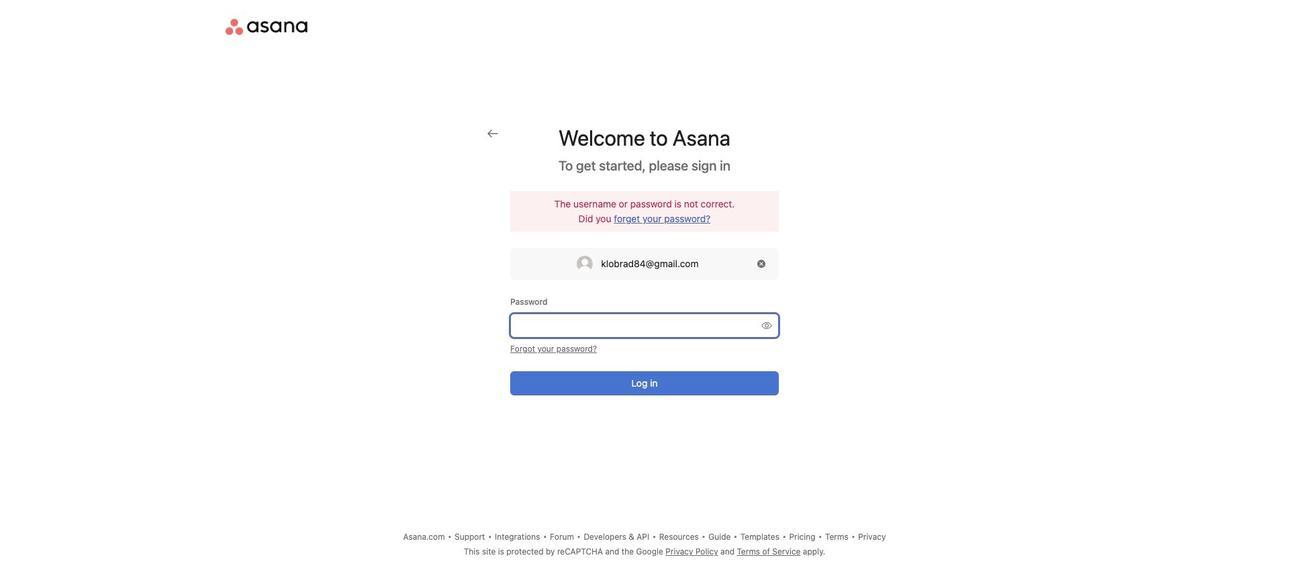 Task type: locate. For each thing, give the bounding box(es) containing it.
None password field
[[510, 314, 779, 338]]

change email image
[[758, 260, 766, 268]]

asana logo image
[[226, 19, 308, 35]]



Task type: describe. For each thing, give the bounding box(es) containing it.
show password image
[[762, 320, 772, 331]]

back image
[[488, 128, 498, 139]]



Task type: vqa. For each thing, say whether or not it's contained in the screenshot.
PASSWORD FIELD
yes



